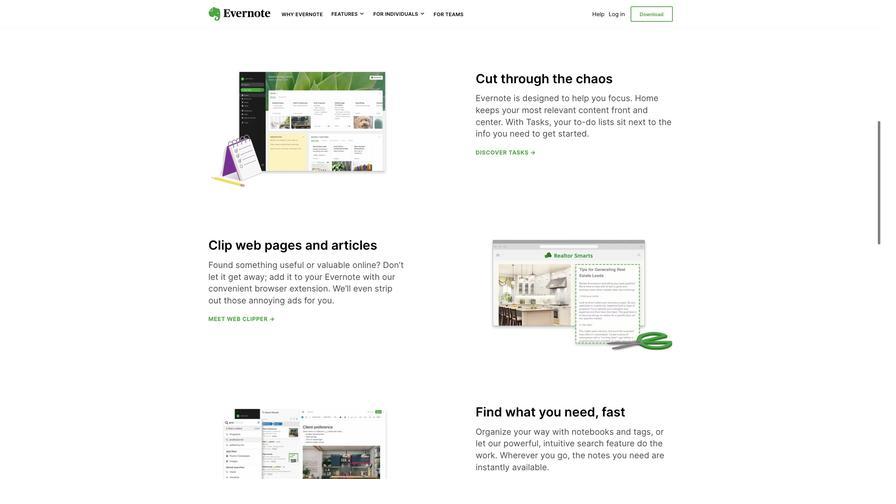 Task type: describe. For each thing, give the bounding box(es) containing it.
useful
[[280, 260, 304, 271]]

1 it from the left
[[221, 272, 226, 282]]

search evernote feature showcase image
[[208, 401, 391, 480]]

away;
[[244, 272, 267, 282]]

features button
[[332, 11, 365, 18]]

to inside 'found something useful or valuable online? don't let it get away; add it to your evernote with our convenient browser extension. we'll even strip out those annoying ads for you.'
[[295, 272, 303, 282]]

discover tasks →
[[476, 149, 536, 156]]

why
[[282, 11, 294, 17]]

valuable
[[317, 260, 350, 271]]

you.
[[318, 296, 334, 306]]

browser
[[255, 284, 287, 294]]

next
[[629, 117, 646, 127]]

our inside 'organize your way with notebooks and tags, or let our powerful, intuitive search feature do the work. wherever you go, the notes you need are instantly available.'
[[488, 439, 501, 449]]

calendar integration of evernote image
[[208, 67, 391, 189]]

0 horizontal spatial evernote
[[296, 11, 323, 17]]

get inside 'found something useful or valuable online? don't let it get away; add it to your evernote with our convenient browser extension. we'll even strip out those annoying ads for you.'
[[228, 272, 241, 282]]

help
[[593, 11, 605, 18]]

get inside evernote is designed to help you focus. home keeps your most relevant content front and center. with tasks, your to-do lists sit next to the info you need to get started.
[[543, 129, 556, 139]]

why evernote link
[[282, 11, 323, 18]]

clip
[[208, 238, 232, 253]]

you up content
[[592, 93, 606, 104]]

let inside 'organize your way with notebooks and tags, or let our powerful, intuitive search feature do the work. wherever you go, the notes you need are instantly available.'
[[476, 439, 486, 449]]

for for for teams
[[434, 11, 444, 17]]

clipper
[[242, 316, 268, 323]]

organize your way with notebooks and tags, or let our powerful, intuitive search feature do the work. wherever you go, the notes you need are instantly available.
[[476, 427, 665, 473]]

ads
[[287, 296, 302, 306]]

fast
[[602, 405, 626, 420]]

relevant
[[544, 105, 576, 115]]

0 horizontal spatial and
[[305, 238, 328, 253]]

the up are
[[650, 439, 663, 449]]

started.
[[558, 129, 590, 139]]

why evernote
[[282, 11, 323, 17]]

need,
[[565, 405, 599, 420]]

home
[[635, 93, 659, 104]]

clip web pages and articles
[[208, 238, 377, 253]]

wherever
[[500, 451, 538, 461]]

the right go,
[[573, 451, 586, 461]]

designed
[[523, 93, 559, 104]]

most
[[522, 105, 542, 115]]

for for for individuals
[[373, 11, 384, 17]]

tags,
[[634, 427, 654, 438]]

work.
[[476, 451, 498, 461]]

available.
[[512, 463, 549, 473]]

log in link
[[609, 11, 625, 18]]

strip
[[375, 284, 393, 294]]

powerful,
[[504, 439, 541, 449]]

discover tasks → link
[[476, 149, 536, 156]]

organize
[[476, 427, 512, 438]]

for teams link
[[434, 11, 464, 18]]

way
[[534, 427, 550, 438]]

intuitive
[[544, 439, 575, 449]]

notes
[[588, 451, 610, 461]]

pages
[[265, 238, 302, 253]]

those
[[224, 296, 246, 306]]

lists
[[599, 117, 614, 127]]

meet web clipper → link
[[208, 316, 275, 323]]

download link
[[631, 6, 673, 22]]

do inside 'organize your way with notebooks and tags, or let our powerful, intuitive search feature do the work. wherever you go, the notes you need are instantly available.'
[[637, 439, 648, 449]]

feature
[[607, 439, 635, 449]]

web
[[227, 316, 241, 323]]

you down feature on the bottom of the page
[[613, 451, 627, 461]]

go,
[[558, 451, 570, 461]]

for individuals button
[[373, 11, 425, 18]]

and inside 'organize your way with notebooks and tags, or let our powerful, intuitive search feature do the work. wherever you go, the notes you need are instantly available.'
[[616, 427, 631, 438]]

in
[[621, 11, 625, 18]]

find what you need, fast
[[476, 405, 626, 420]]

meet
[[208, 316, 225, 323]]

0 horizontal spatial →
[[269, 316, 275, 323]]

add
[[269, 272, 285, 282]]

center.
[[476, 117, 503, 127]]

help link
[[593, 11, 605, 18]]

to down tasks,
[[532, 129, 540, 139]]

search
[[577, 439, 604, 449]]

find
[[476, 405, 502, 420]]

what
[[505, 405, 536, 420]]

you up way
[[539, 405, 562, 420]]

convenient
[[208, 284, 252, 294]]

out
[[208, 296, 222, 306]]

is
[[514, 93, 520, 104]]

help
[[572, 93, 589, 104]]

or inside 'found something useful or valuable online? don't let it get away; add it to your evernote with our convenient browser extension. we'll even strip out those annoying ads for you.'
[[307, 260, 315, 271]]

online?
[[353, 260, 381, 271]]

web
[[236, 238, 261, 253]]

cut
[[476, 71, 498, 86]]

with
[[506, 117, 524, 127]]

your inside 'organize your way with notebooks and tags, or let our powerful, intuitive search feature do the work. wherever you go, the notes you need are instantly available.'
[[514, 427, 532, 438]]

for individuals
[[373, 11, 418, 17]]

evernote inside evernote is designed to help you focus. home keeps your most relevant content front and center. with tasks, your to-do lists sit next to the info you need to get started.
[[476, 93, 511, 104]]



Task type: locate. For each thing, give the bounding box(es) containing it.
annoying
[[249, 296, 285, 306]]

0 vertical spatial our
[[382, 272, 395, 282]]

our
[[382, 272, 395, 282], [488, 439, 501, 449]]

your down the "relevant"
[[554, 117, 572, 127]]

1 vertical spatial evernote
[[476, 93, 511, 104]]

instantly
[[476, 463, 510, 473]]

0 horizontal spatial or
[[307, 260, 315, 271]]

with inside 'found something useful or valuable online? don't let it get away; add it to your evernote with our convenient browser extension. we'll even strip out those annoying ads for you.'
[[363, 272, 380, 282]]

1 horizontal spatial our
[[488, 439, 501, 449]]

or inside 'organize your way with notebooks and tags, or let our powerful, intuitive search feature do the work. wherever you go, the notes you need are instantly available.'
[[656, 427, 664, 438]]

or right useful
[[307, 260, 315, 271]]

features
[[332, 11, 358, 17]]

you
[[592, 93, 606, 104], [493, 129, 508, 139], [539, 405, 562, 420], [541, 451, 555, 461], [613, 451, 627, 461]]

2 vertical spatial evernote
[[325, 272, 361, 282]]

sit
[[617, 117, 626, 127]]

evernote up the we'll
[[325, 272, 361, 282]]

0 horizontal spatial it
[[221, 272, 226, 282]]

need
[[510, 129, 530, 139], [630, 451, 650, 461]]

do down tags,
[[637, 439, 648, 449]]

and
[[633, 105, 648, 115], [305, 238, 328, 253], [616, 427, 631, 438]]

0 horizontal spatial get
[[228, 272, 241, 282]]

for
[[304, 296, 315, 306]]

1 vertical spatial →
[[269, 316, 275, 323]]

it
[[221, 272, 226, 282], [287, 272, 292, 282]]

for left teams
[[434, 11, 444, 17]]

even
[[353, 284, 373, 294]]

with inside 'organize your way with notebooks and tags, or let our powerful, intuitive search feature do the work. wherever you go, the notes you need are instantly available.'
[[552, 427, 569, 438]]

need down with
[[510, 129, 530, 139]]

or right tags,
[[656, 427, 664, 438]]

your up powerful,
[[514, 427, 532, 438]]

and up feature on the bottom of the page
[[616, 427, 631, 438]]

or
[[307, 260, 315, 271], [656, 427, 664, 438]]

capture everything with evernote image
[[490, 0, 673, 20]]

log
[[609, 11, 619, 18]]

and up valuable
[[305, 238, 328, 253]]

1 vertical spatial our
[[488, 439, 501, 449]]

0 vertical spatial do
[[586, 117, 596, 127]]

1 horizontal spatial get
[[543, 129, 556, 139]]

1 horizontal spatial with
[[552, 427, 569, 438]]

get up convenient at left bottom
[[228, 272, 241, 282]]

1 vertical spatial do
[[637, 439, 648, 449]]

keeps
[[476, 105, 500, 115]]

teams
[[446, 11, 464, 17]]

2 horizontal spatial evernote
[[476, 93, 511, 104]]

for
[[373, 11, 384, 17], [434, 11, 444, 17]]

evernote logo image
[[208, 7, 270, 21]]

with down online? on the bottom left
[[363, 272, 380, 282]]

0 vertical spatial let
[[208, 272, 218, 282]]

0 vertical spatial with
[[363, 272, 380, 282]]

front
[[612, 105, 631, 115]]

through
[[501, 71, 550, 86]]

1 vertical spatial or
[[656, 427, 664, 438]]

2 horizontal spatial and
[[633, 105, 648, 115]]

0 horizontal spatial for
[[373, 11, 384, 17]]

found something useful or valuable online? don't let it get away; add it to your evernote with our convenient browser extension. we'll even strip out those annoying ads for you.
[[208, 260, 404, 306]]

cut through the chaos
[[476, 71, 613, 86]]

1 horizontal spatial let
[[476, 439, 486, 449]]

for left individuals
[[373, 11, 384, 17]]

tasks
[[509, 149, 529, 156]]

1 horizontal spatial evernote
[[325, 272, 361, 282]]

download
[[640, 11, 664, 17]]

1 vertical spatial let
[[476, 439, 486, 449]]

2 it from the left
[[287, 272, 292, 282]]

are
[[652, 451, 665, 461]]

1 vertical spatial with
[[552, 427, 569, 438]]

with up intuitive at the bottom right of the page
[[552, 427, 569, 438]]

you left go,
[[541, 451, 555, 461]]

to down useful
[[295, 272, 303, 282]]

for inside button
[[373, 11, 384, 17]]

1 horizontal spatial →
[[530, 149, 536, 156]]

let inside 'found something useful or valuable online? don't let it get away; add it to your evernote with our convenient browser extension. we'll even strip out those annoying ads for you.'
[[208, 272, 218, 282]]

individuals
[[385, 11, 418, 17]]

your up the extension.
[[305, 272, 323, 282]]

1 horizontal spatial for
[[434, 11, 444, 17]]

→ right clipper at the bottom of page
[[269, 316, 275, 323]]

found
[[208, 260, 233, 271]]

our inside 'found something useful or valuable online? don't let it get away; add it to your evernote with our convenient browser extension. we'll even strip out those annoying ads for you.'
[[382, 272, 395, 282]]

1 vertical spatial need
[[630, 451, 650, 461]]

0 horizontal spatial our
[[382, 272, 395, 282]]

need inside 'organize your way with notebooks and tags, or let our powerful, intuitive search feature do the work. wherever you go, the notes you need are instantly available.'
[[630, 451, 650, 461]]

1 horizontal spatial or
[[656, 427, 664, 438]]

0 vertical spatial →
[[530, 149, 536, 156]]

and up next
[[633, 105, 648, 115]]

1 vertical spatial get
[[228, 272, 241, 282]]

1 horizontal spatial and
[[616, 427, 631, 438]]

your inside 'found something useful or valuable online? don't let it get away; add it to your evernote with our convenient browser extension. we'll even strip out those annoying ads for you.'
[[305, 272, 323, 282]]

1 horizontal spatial need
[[630, 451, 650, 461]]

evernote is designed to help you focus. home keeps your most relevant content front and center. with tasks, your to-do lists sit next to the info you need to get started.
[[476, 93, 672, 139]]

→
[[530, 149, 536, 156], [269, 316, 275, 323]]

0 horizontal spatial need
[[510, 129, 530, 139]]

your
[[502, 105, 520, 115], [554, 117, 572, 127], [305, 272, 323, 282], [514, 427, 532, 438]]

get down tasks,
[[543, 129, 556, 139]]

notebooks
[[572, 427, 614, 438]]

evernote up keeps
[[476, 93, 511, 104]]

to
[[562, 93, 570, 104], [648, 117, 656, 127], [532, 129, 540, 139], [295, 272, 303, 282]]

1 horizontal spatial do
[[637, 439, 648, 449]]

the up help
[[553, 71, 573, 86]]

evernote inside 'found something useful or valuable online? don't let it get away; add it to your evernote with our convenient browser extension. we'll even strip out those annoying ads for you.'
[[325, 272, 361, 282]]

to-
[[574, 117, 586, 127]]

the inside evernote is designed to help you focus. home keeps your most relevant content front and center. with tasks, your to-do lists sit next to the info you need to get started.
[[659, 117, 672, 127]]

for inside "link"
[[434, 11, 444, 17]]

let up work.
[[476, 439, 486, 449]]

0 vertical spatial or
[[307, 260, 315, 271]]

chaos
[[576, 71, 613, 86]]

something
[[236, 260, 278, 271]]

the right next
[[659, 117, 672, 127]]

discover
[[476, 149, 507, 156]]

focus.
[[609, 93, 633, 104]]

need inside evernote is designed to help you focus. home keeps your most relevant content front and center. with tasks, your to-do lists sit next to the info you need to get started.
[[510, 129, 530, 139]]

do
[[586, 117, 596, 127], [637, 439, 648, 449]]

web clipper evernote tool showcase image
[[490, 234, 673, 356]]

don't
[[383, 260, 404, 271]]

0 vertical spatial get
[[543, 129, 556, 139]]

0 horizontal spatial with
[[363, 272, 380, 282]]

let down found
[[208, 272, 218, 282]]

evernote
[[296, 11, 323, 17], [476, 93, 511, 104], [325, 272, 361, 282]]

we'll
[[333, 284, 351, 294]]

do down content
[[586, 117, 596, 127]]

you down center.
[[493, 129, 508, 139]]

content
[[579, 105, 609, 115]]

log in
[[609, 11, 625, 18]]

0 vertical spatial need
[[510, 129, 530, 139]]

the
[[553, 71, 573, 86], [659, 117, 672, 127], [650, 439, 663, 449], [573, 451, 586, 461]]

our down don't
[[382, 272, 395, 282]]

and inside evernote is designed to help you focus. home keeps your most relevant content front and center. with tasks, your to-do lists sit next to the info you need to get started.
[[633, 105, 648, 115]]

extension.
[[290, 284, 331, 294]]

0 vertical spatial and
[[633, 105, 648, 115]]

our down organize
[[488, 439, 501, 449]]

it down useful
[[287, 272, 292, 282]]

need left are
[[630, 451, 650, 461]]

→ right tasks
[[530, 149, 536, 156]]

it down found
[[221, 272, 226, 282]]

get
[[543, 129, 556, 139], [228, 272, 241, 282]]

for teams
[[434, 11, 464, 17]]

let
[[208, 272, 218, 282], [476, 439, 486, 449]]

0 vertical spatial evernote
[[296, 11, 323, 17]]

to right next
[[648, 117, 656, 127]]

info
[[476, 129, 491, 139]]

1 horizontal spatial it
[[287, 272, 292, 282]]

articles
[[331, 238, 377, 253]]

meet web clipper →
[[208, 316, 275, 323]]

1 vertical spatial and
[[305, 238, 328, 253]]

tasks,
[[526, 117, 552, 127]]

2 vertical spatial and
[[616, 427, 631, 438]]

with
[[363, 272, 380, 282], [552, 427, 569, 438]]

do inside evernote is designed to help you focus. home keeps your most relevant content front and center. with tasks, your to-do lists sit next to the info you need to get started.
[[586, 117, 596, 127]]

evernote right why
[[296, 11, 323, 17]]

0 horizontal spatial let
[[208, 272, 218, 282]]

your up with
[[502, 105, 520, 115]]

0 horizontal spatial do
[[586, 117, 596, 127]]

to up the "relevant"
[[562, 93, 570, 104]]



Task type: vqa. For each thing, say whether or not it's contained in the screenshot.
12 Hours
no



